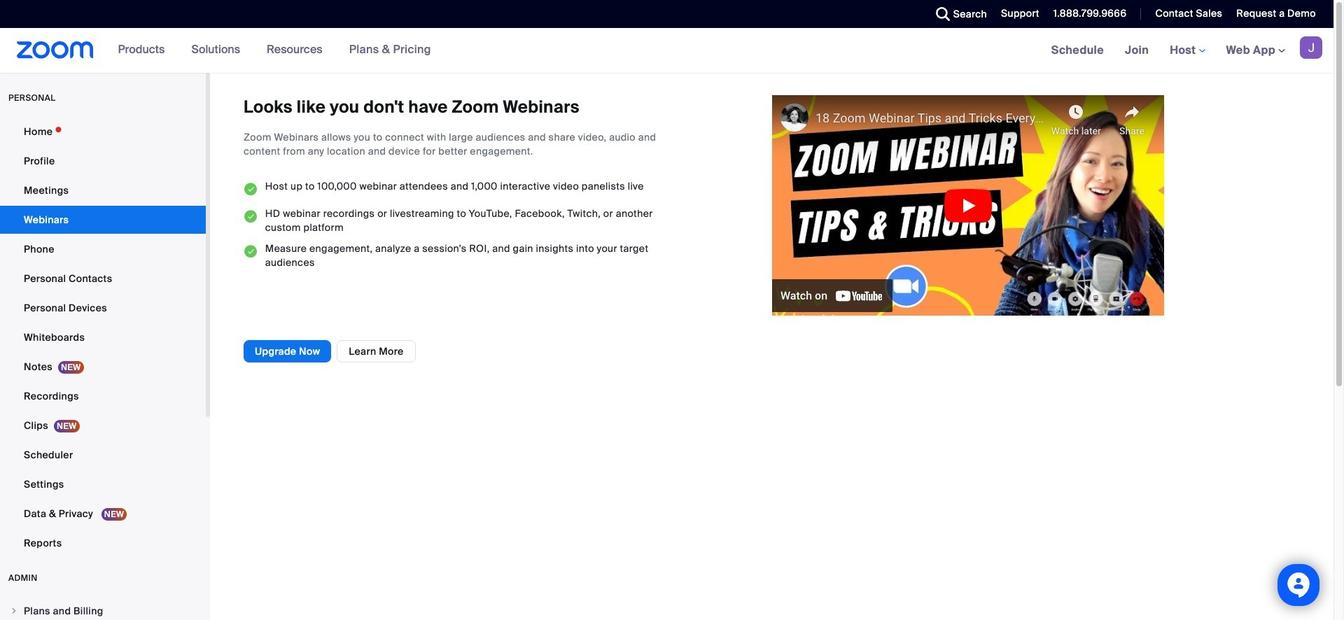 Task type: describe. For each thing, give the bounding box(es) containing it.
personal menu menu
[[0, 118, 206, 559]]

zoom logo image
[[17, 41, 94, 59]]

profile picture image
[[1301, 36, 1323, 59]]

corner success image
[[244, 180, 258, 200]]

right image
[[10, 607, 18, 616]]

meetings navigation
[[1041, 28, 1334, 74]]



Task type: locate. For each thing, give the bounding box(es) containing it.
banner
[[0, 28, 1334, 74]]

menu item
[[0, 598, 206, 621]]

product information navigation
[[108, 28, 442, 73]]



Task type: vqa. For each thing, say whether or not it's contained in the screenshot.
banner
yes



